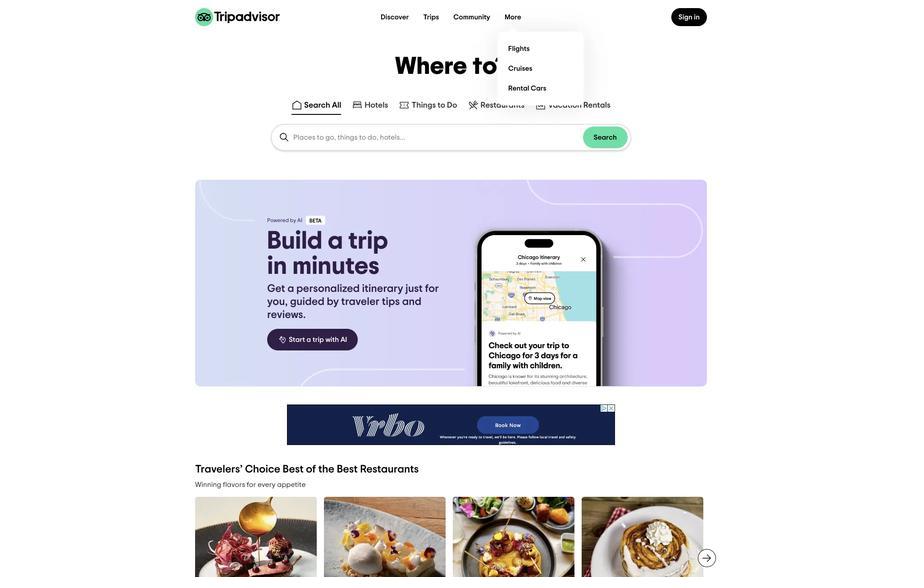 Task type: describe. For each thing, give the bounding box(es) containing it.
by inside build a trip in minutes get a personalized itinerary just for you, guided by traveler tips and reviews.
[[327, 297, 339, 308]]

1 horizontal spatial in
[[695, 14, 700, 21]]

with
[[326, 336, 339, 344]]

2 best from the left
[[337, 464, 358, 475]]

build
[[267, 229, 323, 254]]

sign in link
[[672, 8, 708, 26]]

things to do
[[412, 101, 458, 110]]

a for build
[[328, 229, 343, 254]]

ai inside button
[[341, 336, 347, 344]]

do
[[447, 101, 458, 110]]

restaurants button
[[467, 98, 527, 115]]

restaurants inside button
[[481, 101, 525, 110]]

winning
[[195, 482, 221, 489]]

cruises
[[509, 65, 533, 72]]

flights link
[[505, 39, 577, 59]]

search button
[[583, 127, 628, 148]]

0 vertical spatial ai
[[298, 218, 303, 223]]

things to do link
[[399, 100, 458, 110]]

more button
[[498, 8, 529, 26]]

powered
[[267, 218, 289, 223]]

to
[[438, 101, 446, 110]]

previous image
[[190, 553, 201, 564]]

winning flavors for every appetite
[[195, 482, 306, 489]]

flavors
[[223, 482, 245, 489]]

1 best from the left
[[283, 464, 304, 475]]

travelers'
[[195, 464, 243, 475]]

search search field containing search
[[272, 125, 631, 150]]

start a trip with ai
[[289, 336, 347, 344]]

appetite
[[277, 482, 306, 489]]

start
[[289, 336, 305, 344]]

search all button
[[290, 98, 343, 115]]

vacation
[[548, 101, 582, 110]]

in inside build a trip in minutes get a personalized itinerary just for you, guided by traveler tips and reviews.
[[267, 254, 287, 279]]

tripadvisor image
[[195, 8, 280, 26]]

hotels link
[[352, 100, 388, 110]]

personalized
[[297, 284, 360, 294]]

travelers' choice best of the best restaurants
[[195, 464, 419, 475]]

cars
[[531, 85, 547, 92]]

restaurants link
[[468, 100, 525, 110]]

next image
[[702, 553, 713, 564]]

minutes
[[293, 254, 380, 279]]

you,
[[267, 297, 288, 308]]

the
[[319, 464, 335, 475]]



Task type: vqa. For each thing, say whether or not it's contained in the screenshot.
Search to the top
yes



Task type: locate. For each thing, give the bounding box(es) containing it.
1 vertical spatial a
[[288, 284, 294, 294]]

1 horizontal spatial best
[[337, 464, 358, 475]]

1 vertical spatial search
[[594, 134, 617, 141]]

a right build
[[328, 229, 343, 254]]

vacation rentals button
[[534, 98, 613, 115]]

in
[[695, 14, 700, 21], [267, 254, 287, 279]]

menu
[[498, 32, 584, 106]]

0 horizontal spatial in
[[267, 254, 287, 279]]

1 vertical spatial for
[[247, 482, 256, 489]]

0 vertical spatial restaurants
[[481, 101, 525, 110]]

2 horizontal spatial a
[[328, 229, 343, 254]]

ai left beta
[[298, 218, 303, 223]]

Search search field
[[272, 125, 631, 150], [294, 133, 583, 142]]

powered by ai
[[267, 218, 303, 223]]

by
[[290, 218, 296, 223], [327, 297, 339, 308]]

hotels button
[[351, 98, 390, 115]]

1 horizontal spatial by
[[327, 297, 339, 308]]

0 horizontal spatial trip
[[313, 336, 324, 344]]

just
[[406, 284, 423, 294]]

vacation rentals link
[[536, 100, 611, 110]]

a inside button
[[307, 336, 311, 344]]

community button
[[447, 8, 498, 26]]

0 vertical spatial by
[[290, 218, 296, 223]]

trip inside button
[[313, 336, 324, 344]]

2 vertical spatial a
[[307, 336, 311, 344]]

advertisement region
[[287, 405, 616, 446]]

1 horizontal spatial search
[[594, 134, 617, 141]]

discover button
[[374, 8, 416, 26]]

search for search
[[594, 134, 617, 141]]

restaurants
[[481, 101, 525, 110], [360, 464, 419, 475]]

where to?
[[395, 55, 507, 79]]

build a trip in minutes get a personalized itinerary just for you, guided by traveler tips and reviews.
[[267, 229, 439, 321]]

1 horizontal spatial ai
[[341, 336, 347, 344]]

0 horizontal spatial by
[[290, 218, 296, 223]]

beta
[[310, 218, 322, 224]]

0 vertical spatial search
[[304, 101, 330, 110]]

search for search all
[[304, 101, 330, 110]]

1 horizontal spatial for
[[425, 284, 439, 294]]

1 horizontal spatial a
[[307, 336, 311, 344]]

0 horizontal spatial restaurants
[[360, 464, 419, 475]]

sign
[[679, 14, 693, 21]]

all
[[332, 101, 341, 110]]

1 vertical spatial restaurants
[[360, 464, 419, 475]]

start a trip with ai button
[[267, 329, 358, 351]]

things
[[412, 101, 436, 110]]

in up get
[[267, 254, 287, 279]]

0 vertical spatial in
[[695, 14, 700, 21]]

search search field down "to" on the left top of page
[[294, 133, 583, 142]]

for
[[425, 284, 439, 294], [247, 482, 256, 489]]

menu containing flights
[[498, 32, 584, 106]]

for inside build a trip in minutes get a personalized itinerary just for you, guided by traveler tips and reviews.
[[425, 284, 439, 294]]

a right start in the bottom left of the page
[[307, 336, 311, 344]]

ai
[[298, 218, 303, 223], [341, 336, 347, 344]]

1 vertical spatial trip
[[313, 336, 324, 344]]

rental
[[509, 85, 530, 92]]

tab list
[[0, 96, 903, 117]]

1 vertical spatial in
[[267, 254, 287, 279]]

of
[[306, 464, 316, 475]]

best right the
[[337, 464, 358, 475]]

by right powered
[[290, 218, 296, 223]]

more
[[505, 14, 522, 21]]

for right just
[[425, 284, 439, 294]]

for left every at bottom left
[[247, 482, 256, 489]]

a
[[328, 229, 343, 254], [288, 284, 294, 294], [307, 336, 311, 344]]

0 horizontal spatial ai
[[298, 218, 303, 223]]

ai right with
[[341, 336, 347, 344]]

discover
[[381, 14, 409, 21]]

1 vertical spatial by
[[327, 297, 339, 308]]

trip for minutes
[[349, 229, 388, 254]]

0 horizontal spatial a
[[288, 284, 294, 294]]

rentals
[[584, 101, 611, 110]]

and
[[402, 297, 422, 308]]

0 vertical spatial for
[[425, 284, 439, 294]]

vacation rentals
[[548, 101, 611, 110]]

search
[[304, 101, 330, 110], [594, 134, 617, 141]]

best
[[283, 464, 304, 475], [337, 464, 358, 475]]

guided
[[290, 297, 325, 308]]

itinerary
[[362, 284, 404, 294]]

every
[[258, 482, 276, 489]]

search down rentals
[[594, 134, 617, 141]]

search all
[[304, 101, 341, 110]]

choice
[[245, 464, 281, 475]]

reviews.
[[267, 310, 306, 321]]

rental cars link
[[505, 78, 577, 98]]

tab list containing search all
[[0, 96, 903, 117]]

search image
[[279, 132, 290, 143]]

rental cars
[[509, 85, 547, 92]]

community
[[454, 14, 491, 21]]

0 horizontal spatial search
[[304, 101, 330, 110]]

get
[[267, 284, 285, 294]]

trip inside build a trip in minutes get a personalized itinerary just for you, guided by traveler tips and reviews.
[[349, 229, 388, 254]]

trip
[[349, 229, 388, 254], [313, 336, 324, 344]]

1 vertical spatial ai
[[341, 336, 347, 344]]

search search field down do
[[272, 125, 631, 150]]

0 horizontal spatial best
[[283, 464, 304, 475]]

1 horizontal spatial trip
[[349, 229, 388, 254]]

a for start
[[307, 336, 311, 344]]

a right get
[[288, 284, 294, 294]]

0 vertical spatial trip
[[349, 229, 388, 254]]

cruises link
[[505, 59, 577, 78]]

where
[[395, 55, 468, 79]]

in right sign
[[695, 14, 700, 21]]

sign in
[[679, 14, 700, 21]]

things to do button
[[398, 98, 459, 115]]

1 horizontal spatial restaurants
[[481, 101, 525, 110]]

best up 'appetite'
[[283, 464, 304, 475]]

tips
[[382, 297, 400, 308]]

traveler
[[341, 297, 380, 308]]

to?
[[473, 55, 507, 79]]

flights
[[509, 45, 530, 52]]

by down personalized at the left of page
[[327, 297, 339, 308]]

0 vertical spatial a
[[328, 229, 343, 254]]

trip for ai
[[313, 336, 324, 344]]

0 horizontal spatial for
[[247, 482, 256, 489]]

trips button
[[416, 8, 447, 26]]

trips
[[424, 14, 439, 21]]

hotels
[[365, 101, 388, 110]]

search left all
[[304, 101, 330, 110]]



